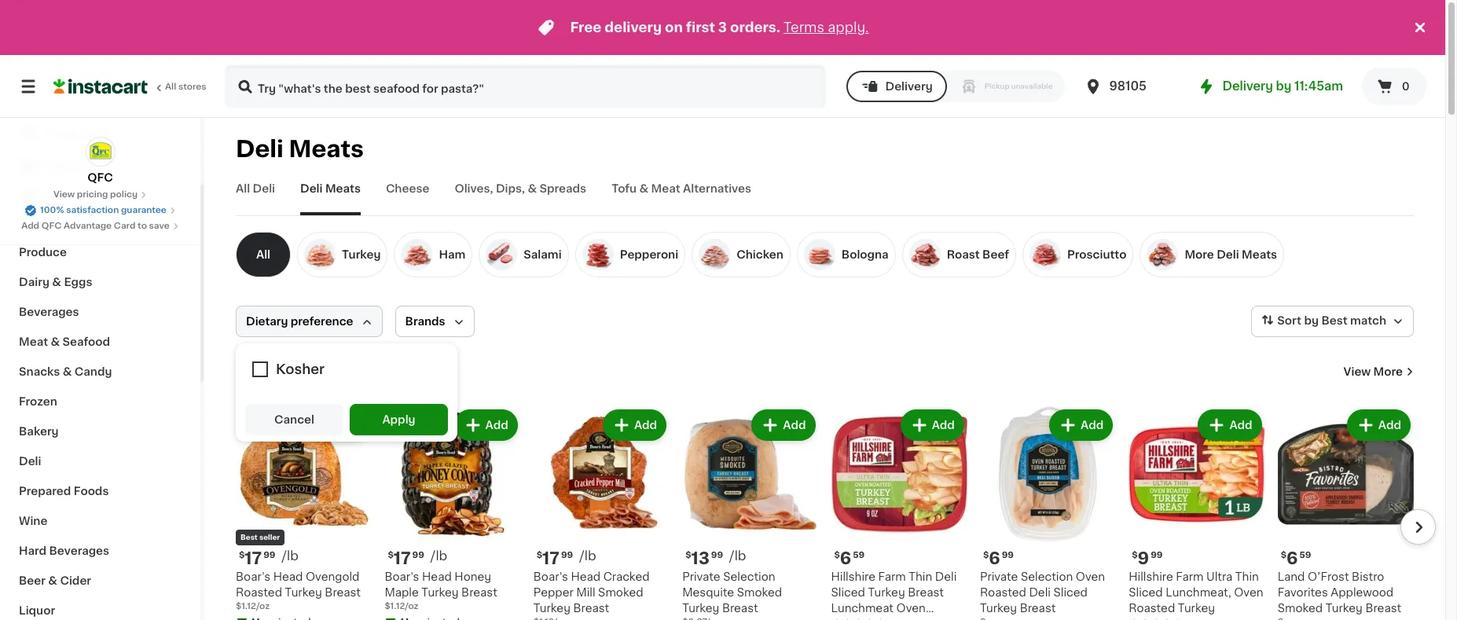 Task type: vqa. For each thing, say whether or not it's contained in the screenshot.
cart related to CVS®
no



Task type: locate. For each thing, give the bounding box(es) containing it.
more right the more deli meats icon
[[1185, 249, 1215, 260]]

$ 17 99
[[239, 551, 276, 567], [388, 551, 424, 567], [537, 551, 573, 567]]

$ inside "$ 13 99"
[[686, 552, 692, 560]]

view
[[53, 190, 75, 199], [1344, 366, 1371, 377]]

head inside boar's head honey maple turkey breast $1.12/oz
[[422, 572, 452, 583]]

0 vertical spatial qfc
[[87, 172, 113, 183]]

0 vertical spatial all
[[165, 83, 176, 91]]

17 for boar's head honey maple turkey breast
[[394, 551, 411, 567]]

turkey inside boar's head ovengold roasted turkey breast $1.12/oz
[[285, 588, 322, 599]]

head down seller
[[273, 572, 303, 583]]

& for meat & seafood
[[51, 337, 60, 348]]

stores
[[178, 83, 207, 91]]

1 6 from the left
[[840, 551, 852, 567]]

all stores link
[[53, 64, 208, 109]]

private
[[683, 572, 721, 583], [980, 572, 1019, 583]]

98105 button
[[1085, 64, 1179, 109]]

boar's head honey maple turkey breast $1.12/oz
[[385, 572, 498, 611]]

boar's up pepper
[[534, 572, 568, 583]]

ovengold
[[306, 572, 360, 583]]

1 add button from the left
[[307, 411, 368, 440]]

snacks
[[19, 366, 60, 377]]

& left seafood on the left of the page
[[51, 337, 60, 348]]

1 boar's from the left
[[236, 572, 271, 583]]

1 horizontal spatial selection
[[1021, 572, 1074, 583]]

1 99 from the left
[[264, 552, 276, 560]]

chicken
[[737, 249, 784, 260]]

&
[[528, 183, 537, 194], [640, 183, 649, 194], [52, 277, 61, 288], [51, 337, 60, 348], [63, 366, 72, 377], [48, 576, 57, 587]]

$ 6 59 up lunchmeat
[[835, 551, 865, 567]]

add qfc advantage card to save link
[[21, 220, 179, 233]]

turkey down dietary
[[236, 363, 296, 380]]

7 add button from the left
[[1200, 411, 1261, 440]]

product group containing 9
[[1129, 407, 1266, 620]]

1 vertical spatial meat
[[19, 337, 48, 348]]

2 vertical spatial all
[[256, 249, 271, 260]]

3 17 from the left
[[543, 551, 560, 567]]

boar's head ovengold roasted turkey breast $1.12/oz
[[236, 572, 361, 611]]

view pricing policy
[[53, 190, 138, 199]]

2 horizontal spatial 6
[[1287, 551, 1299, 567]]

59 for land
[[1300, 552, 1312, 560]]

& right the beer
[[48, 576, 57, 587]]

1 product group from the left
[[236, 407, 372, 620]]

hillshire up lunchmeat
[[832, 572, 876, 583]]

99 for boar's head honey maple turkey breast
[[412, 552, 424, 560]]

0 horizontal spatial view
[[53, 190, 75, 199]]

more down match
[[1374, 366, 1404, 377]]

1 59 from the left
[[853, 552, 865, 560]]

1 horizontal spatial view
[[1344, 366, 1371, 377]]

head inside boar's head ovengold roasted turkey breast $1.12/oz
[[273, 572, 303, 583]]

item carousel region
[[214, 400, 1437, 620]]

selection for smoked
[[724, 572, 776, 583]]

1 sliced from the left
[[832, 588, 866, 599]]

breast inside 'boar's head cracked pepper mill smoked turkey breast'
[[574, 603, 610, 614]]

3 sliced from the left
[[1129, 588, 1163, 599]]

0 horizontal spatial hillshire
[[832, 572, 876, 583]]

4 add button from the left
[[754, 411, 814, 440]]

1 horizontal spatial 17
[[394, 551, 411, 567]]

pepperoni link
[[575, 232, 686, 278]]

0 vertical spatial oven
[[1076, 572, 1106, 583]]

delivery
[[1223, 80, 1274, 92], [886, 81, 933, 92]]

deli meats
[[236, 138, 364, 160], [300, 183, 361, 194]]

product group containing 13
[[683, 407, 819, 620]]

oven inside "hillshire farm ultra thin sliced lunchmeat, oven roasted turkey"
[[1235, 588, 1264, 599]]

0 horizontal spatial private
[[683, 572, 721, 583]]

0 horizontal spatial delivery
[[886, 81, 933, 92]]

0 horizontal spatial best
[[241, 534, 258, 541]]

& for tofu & meat alternatives
[[640, 183, 649, 194]]

1 horizontal spatial all
[[236, 183, 250, 194]]

turkey link down dietary
[[236, 362, 296, 381]]

best left match
[[1322, 315, 1348, 326]]

recipes link
[[9, 149, 191, 181]]

lists link
[[9, 181, 191, 212]]

cheese
[[386, 183, 430, 194]]

1 horizontal spatial thin
[[1236, 572, 1260, 583]]

/lb up boar's head honey maple turkey breast $1.12/oz
[[431, 550, 448, 563]]

1 thin from the left
[[909, 572, 933, 583]]

1 vertical spatial qfc
[[42, 222, 62, 230]]

1 $17.99 per pound element from the left
[[236, 549, 372, 570]]

1 horizontal spatial meat
[[652, 183, 681, 194]]

meats
[[289, 138, 364, 160], [325, 183, 361, 194], [1242, 249, 1278, 260]]

6 for land
[[1287, 551, 1299, 567]]

thin inside the hillshire farm thin deli sliced turkey breast lunchmeat oven roasted turkey breast
[[909, 572, 933, 583]]

$17.99 per pound element up cracked
[[534, 549, 670, 570]]

tofu & meat alternatives link
[[612, 181, 752, 215]]

smoked inside land o'frost bistro favorites applewood smoked turkey breast
[[1278, 603, 1323, 614]]

meat inside 'link'
[[652, 183, 681, 194]]

$17.99 per pound element
[[236, 549, 372, 570], [385, 549, 521, 570], [534, 549, 670, 570]]

turkey down lunchmeat,
[[1179, 603, 1216, 614]]

2 horizontal spatial all
[[256, 249, 271, 260]]

2 17 from the left
[[394, 551, 411, 567]]

all left turkey icon
[[256, 249, 271, 260]]

3 $ 17 99 from the left
[[537, 551, 573, 567]]

smoked down favorites
[[1278, 603, 1323, 614]]

smoked down $13.99 per pound element
[[737, 588, 783, 599]]

beverages down dairy & eggs
[[19, 307, 79, 318]]

0 vertical spatial meat
[[652, 183, 681, 194]]

add for boar's head cracked pepper mill smoked turkey breast
[[634, 420, 657, 431]]

turkey inside "hillshire farm ultra thin sliced lunchmeat, oven roasted turkey"
[[1179, 603, 1216, 614]]

3 head from the left
[[571, 572, 601, 583]]

99 for boar's head ovengold roasted turkey breast
[[264, 552, 276, 560]]

2 horizontal spatial sliced
[[1129, 588, 1163, 599]]

1 horizontal spatial $1.12/oz
[[385, 603, 419, 611]]

/lb up mill
[[580, 550, 597, 563]]

2 horizontal spatial $ 17 99
[[537, 551, 573, 567]]

6
[[840, 551, 852, 567], [989, 551, 1001, 567], [1287, 551, 1299, 567]]

1 horizontal spatial private
[[980, 572, 1019, 583]]

roasted inside boar's head ovengold roasted turkey breast $1.12/oz
[[236, 588, 282, 599]]

0 vertical spatial by
[[1277, 80, 1292, 92]]

2 sliced from the left
[[1054, 588, 1088, 599]]

dietary
[[246, 316, 288, 327]]

1 private from the left
[[683, 572, 721, 583]]

$ up "hillshire farm ultra thin sliced lunchmeat, oven roasted turkey"
[[1132, 552, 1138, 560]]

beverages up cider
[[49, 546, 109, 557]]

$ up the maple
[[388, 552, 394, 560]]

2 /lb from the left
[[431, 550, 448, 563]]

turkey down ovengold
[[285, 588, 322, 599]]

private inside private selection oven roasted deli sliced turkey breast
[[980, 572, 1019, 583]]

turkey down honey
[[422, 588, 459, 599]]

0 horizontal spatial sliced
[[832, 588, 866, 599]]

meats inside deli meats link
[[325, 183, 361, 194]]

1 vertical spatial oven
[[1235, 588, 1264, 599]]

head inside 'boar's head cracked pepper mill smoked turkey breast'
[[571, 572, 601, 583]]

0 vertical spatial turkey link
[[297, 232, 388, 278]]

2 $1.12/oz from the left
[[385, 603, 419, 611]]

by for sort
[[1305, 315, 1319, 326]]

$ 17 99 up pepper
[[537, 551, 573, 567]]

boar's up the maple
[[385, 572, 419, 583]]

prosciutto image
[[1030, 239, 1062, 270]]

roasted down lunchmeat,
[[1129, 603, 1176, 614]]

delivery by 11:45am
[[1223, 80, 1344, 92]]

limited time offer region
[[0, 0, 1411, 55]]

breast inside private selection mesquite smoked turkey breast
[[723, 603, 758, 614]]

1 farm from the left
[[879, 572, 906, 583]]

dips,
[[496, 183, 525, 194]]

99 up private selection oven roasted deli sliced turkey breast
[[1002, 552, 1014, 560]]

/lb for boar's head ovengold roasted turkey breast
[[282, 550, 299, 563]]

beverages
[[19, 307, 79, 318], [49, 546, 109, 557]]

1 /lb from the left
[[282, 550, 299, 563]]

bistro
[[1353, 572, 1385, 583]]

8 product group from the left
[[1278, 407, 1415, 620]]

8 $ from the left
[[1281, 552, 1287, 560]]

roasted
[[236, 588, 282, 599], [980, 588, 1027, 599], [1129, 603, 1176, 614], [832, 619, 878, 620]]

add for private selection oven roasted deli sliced turkey breast
[[1081, 420, 1104, 431]]

4 99 from the left
[[711, 552, 724, 560]]

2 boar's from the left
[[385, 572, 419, 583]]

1 horizontal spatial head
[[422, 572, 452, 583]]

by left "11:45am"
[[1277, 80, 1292, 92]]

& inside 'link'
[[640, 183, 649, 194]]

farm inside the hillshire farm thin deli sliced turkey breast lunchmeat oven roasted turkey breast
[[879, 572, 906, 583]]

$ 17 99 down best seller
[[239, 551, 276, 567]]

roast beef link
[[902, 232, 1017, 278]]

oven inside the hillshire farm thin deli sliced turkey breast lunchmeat oven roasted turkey breast
[[897, 603, 926, 614]]

add button for boar's head honey maple turkey breast
[[456, 411, 516, 440]]

1 horizontal spatial delivery
[[1223, 80, 1274, 92]]

0 horizontal spatial more
[[1185, 249, 1215, 260]]

6 up private selection oven roasted deli sliced turkey breast
[[989, 551, 1001, 567]]

farm inside "hillshire farm ultra thin sliced lunchmeat, oven roasted turkey"
[[1177, 572, 1204, 583]]

2 head from the left
[[422, 572, 452, 583]]

6 up the "land"
[[1287, 551, 1299, 567]]

1 horizontal spatial $17.99 per pound element
[[385, 549, 521, 570]]

$ up pepper
[[537, 552, 543, 560]]

$17.99 per pound element up boar's head ovengold roasted turkey breast $1.12/oz
[[236, 549, 372, 570]]

match
[[1351, 315, 1387, 326]]

0 horizontal spatial qfc
[[42, 222, 62, 230]]

99 inside "$ 13 99"
[[711, 552, 724, 560]]

$17.99 per pound element up honey
[[385, 549, 521, 570]]

qfc down 100% at the top of the page
[[42, 222, 62, 230]]

delivery inside delivery button
[[886, 81, 933, 92]]

1 horizontal spatial oven
[[1076, 572, 1106, 583]]

by
[[1277, 80, 1292, 92], [1305, 315, 1319, 326]]

add for private selection mesquite smoked turkey breast
[[783, 420, 806, 431]]

seafood
[[63, 337, 110, 348]]

all left stores
[[165, 83, 176, 91]]

2 horizontal spatial $17.99 per pound element
[[534, 549, 670, 570]]

7 product group from the left
[[1129, 407, 1266, 620]]

17
[[245, 551, 262, 567], [394, 551, 411, 567], [543, 551, 560, 567]]

meat up snacks
[[19, 337, 48, 348]]

view for view pricing policy
[[53, 190, 75, 199]]

$1.12/oz inside boar's head honey maple turkey breast $1.12/oz
[[385, 603, 419, 611]]

2 59 from the left
[[1300, 552, 1312, 560]]

hillshire farm thin deli sliced turkey breast lunchmeat oven roasted turkey breast
[[832, 572, 957, 620]]

59 up lunchmeat
[[853, 552, 865, 560]]

1 $1.12/oz from the left
[[236, 603, 270, 611]]

0 horizontal spatial farm
[[879, 572, 906, 583]]

99 up the maple
[[412, 552, 424, 560]]

2 horizontal spatial 17
[[543, 551, 560, 567]]

best inside product group
[[241, 534, 258, 541]]

farm up lunchmeat,
[[1177, 572, 1204, 583]]

1 horizontal spatial 6
[[989, 551, 1001, 567]]

6 for private
[[989, 551, 1001, 567]]

$ 17 99 for boar's head cracked pepper mill smoked turkey breast
[[537, 551, 573, 567]]

3 boar's from the left
[[534, 572, 568, 583]]

2 farm from the left
[[1177, 572, 1204, 583]]

turkey inside boar's head honey maple turkey breast $1.12/oz
[[422, 588, 459, 599]]

Search field
[[226, 66, 824, 107]]

add for boar's head honey maple turkey breast
[[486, 420, 509, 431]]

add for hillshire farm thin deli sliced turkey breast lunchmeat oven roasted turkey breast
[[932, 420, 955, 431]]

turkey down pepper
[[534, 603, 571, 614]]

private for private selection mesquite smoked turkey breast
[[683, 572, 721, 583]]

head up mill
[[571, 572, 601, 583]]

99 up pepper
[[561, 552, 573, 560]]

view up 100% at the top of the page
[[53, 190, 75, 199]]

selection inside private selection mesquite smoked turkey breast
[[724, 572, 776, 583]]

all inside 'link'
[[165, 83, 176, 91]]

3 6 from the left
[[1287, 551, 1299, 567]]

sliced inside "hillshire farm ultra thin sliced lunchmeat, oven roasted turkey"
[[1129, 588, 1163, 599]]

99 right 9
[[1151, 552, 1163, 560]]

smoked down cracked
[[598, 588, 644, 599]]

$17.99 per pound element for ovengold
[[236, 549, 372, 570]]

$ 9 99
[[1132, 551, 1163, 567]]

17 up pepper
[[543, 551, 560, 567]]

$ 6 59 up the "land"
[[1281, 551, 1312, 567]]

1 hillshire from the left
[[832, 572, 876, 583]]

2 selection from the left
[[1021, 572, 1074, 583]]

$1.12/oz down the maple
[[385, 603, 419, 611]]

/lb inside $13.99 per pound element
[[730, 550, 747, 563]]

3 /lb from the left
[[580, 550, 597, 563]]

farm up lunchmeat
[[879, 572, 906, 583]]

head left honey
[[422, 572, 452, 583]]

0 vertical spatial meats
[[289, 138, 364, 160]]

by right sort
[[1305, 315, 1319, 326]]

1 selection from the left
[[724, 572, 776, 583]]

0 horizontal spatial 6
[[840, 551, 852, 567]]

2 horizontal spatial oven
[[1235, 588, 1264, 599]]

sliced inside the hillshire farm thin deli sliced turkey breast lunchmeat oven roasted turkey breast
[[832, 588, 866, 599]]

4 $ from the left
[[686, 552, 692, 560]]

0 vertical spatial deli meats
[[236, 138, 364, 160]]

hillshire inside the hillshire farm thin deli sliced turkey breast lunchmeat oven roasted turkey breast
[[832, 572, 876, 583]]

7 $ from the left
[[1132, 552, 1138, 560]]

produce link
[[9, 237, 191, 267]]

2 vertical spatial meats
[[1242, 249, 1278, 260]]

1 vertical spatial by
[[1305, 315, 1319, 326]]

$13.99 per pound element
[[683, 549, 819, 570]]

roasted down lunchmeat
[[832, 619, 878, 620]]

1 $ 17 99 from the left
[[239, 551, 276, 567]]

snacks & candy
[[19, 366, 112, 377]]

all of 9 group
[[236, 232, 297, 278]]

2 $ 17 99 from the left
[[388, 551, 424, 567]]

0 horizontal spatial 59
[[853, 552, 865, 560]]

oven
[[1076, 572, 1106, 583], [1235, 588, 1264, 599], [897, 603, 926, 614]]

4 /lb from the left
[[730, 550, 747, 563]]

3 add button from the left
[[605, 411, 665, 440]]

0 horizontal spatial 17
[[245, 551, 262, 567]]

2 vertical spatial oven
[[897, 603, 926, 614]]

0 horizontal spatial oven
[[897, 603, 926, 614]]

2 horizontal spatial smoked
[[1278, 603, 1323, 614]]

best for best match
[[1322, 315, 1348, 326]]

1 horizontal spatial by
[[1305, 315, 1319, 326]]

boar's inside boar's head ovengold roasted turkey breast $1.12/oz
[[236, 572, 271, 583]]

0 horizontal spatial boar's
[[236, 572, 271, 583]]

1 horizontal spatial 59
[[1300, 552, 1312, 560]]

8 add button from the left
[[1349, 411, 1410, 440]]

6 add button from the left
[[1051, 411, 1112, 440]]

turkey inside private selection mesquite smoked turkey breast
[[683, 603, 720, 614]]

99 for private selection mesquite smoked turkey breast
[[711, 552, 724, 560]]

$ 6 59
[[835, 551, 865, 567], [1281, 551, 1312, 567]]

selection for roasted
[[1021, 572, 1074, 583]]

1 horizontal spatial farm
[[1177, 572, 1204, 583]]

1 horizontal spatial $ 17 99
[[388, 551, 424, 567]]

meat right tofu
[[652, 183, 681, 194]]

apply
[[382, 414, 416, 425]]

turkey down mesquite
[[683, 603, 720, 614]]

1 horizontal spatial smoked
[[737, 588, 783, 599]]

2 hillshire from the left
[[1129, 572, 1174, 583]]

private for private selection oven roasted deli sliced turkey breast
[[980, 572, 1019, 583]]

best left seller
[[241, 534, 258, 541]]

product group
[[236, 407, 372, 620], [385, 407, 521, 620], [534, 407, 670, 620], [683, 407, 819, 620], [832, 407, 968, 620], [980, 407, 1117, 620], [1129, 407, 1266, 620], [1278, 407, 1415, 620]]

2 99 from the left
[[412, 552, 424, 560]]

deli meats up deli meats link
[[236, 138, 364, 160]]

cancel
[[274, 414, 315, 425]]

& for beer & cider
[[48, 576, 57, 587]]

deli meats up turkey icon
[[300, 183, 361, 194]]

turkey down $ 6 99
[[980, 603, 1018, 614]]

2 horizontal spatial boar's
[[534, 572, 568, 583]]

4 product group from the left
[[683, 407, 819, 620]]

0 horizontal spatial selection
[[724, 572, 776, 583]]

add for hillshire farm ultra thin sliced lunchmeat, oven roasted turkey
[[1230, 420, 1253, 431]]

6 99 from the left
[[1151, 552, 1163, 560]]

sort
[[1278, 315, 1302, 326]]

1 vertical spatial meats
[[325, 183, 361, 194]]

/lb right "$ 13 99"
[[730, 550, 747, 563]]

liquor
[[19, 605, 55, 616]]

private inside private selection mesquite smoked turkey breast
[[683, 572, 721, 583]]

$ 6 99
[[984, 551, 1014, 567]]

olives, dips, & spreads
[[455, 183, 587, 194]]

59 up the "land"
[[1300, 552, 1312, 560]]

0 vertical spatial more
[[1185, 249, 1215, 260]]

hard beverages
[[19, 546, 109, 557]]

sliced inside private selection oven roasted deli sliced turkey breast
[[1054, 588, 1088, 599]]

boar's down best seller
[[236, 572, 271, 583]]

by inside best match sort by field
[[1305, 315, 1319, 326]]

hillshire down the $ 9 99
[[1129, 572, 1174, 583]]

2 6 from the left
[[989, 551, 1001, 567]]

private down $ 6 99
[[980, 572, 1019, 583]]

turkey
[[342, 249, 381, 260], [236, 363, 296, 380], [285, 588, 322, 599], [422, 588, 459, 599], [868, 588, 906, 599], [534, 603, 571, 614], [683, 603, 720, 614], [980, 603, 1018, 614], [1179, 603, 1216, 614], [1326, 603, 1363, 614], [881, 619, 918, 620]]

more
[[1185, 249, 1215, 260], [1374, 366, 1404, 377]]

1 horizontal spatial qfc
[[87, 172, 113, 183]]

$1.12/oz inside boar's head ovengold roasted turkey breast $1.12/oz
[[236, 603, 270, 611]]

2 private from the left
[[980, 572, 1019, 583]]

/lb for boar's head cracked pepper mill smoked turkey breast
[[580, 550, 597, 563]]

terms apply. link
[[784, 21, 869, 34]]

applewood
[[1331, 588, 1394, 599]]

1 horizontal spatial best
[[1322, 315, 1348, 326]]

boar's inside boar's head honey maple turkey breast $1.12/oz
[[385, 572, 419, 583]]

0 horizontal spatial thin
[[909, 572, 933, 583]]

add for boar's head ovengold roasted turkey breast
[[337, 420, 360, 431]]

salami image
[[486, 239, 518, 270]]

0 horizontal spatial smoked
[[598, 588, 644, 599]]

delivery for delivery by 11:45am
[[1223, 80, 1274, 92]]

1 head from the left
[[273, 572, 303, 583]]

turkey up lunchmeat
[[868, 588, 906, 599]]

private up mesquite
[[683, 572, 721, 583]]

0 horizontal spatial $1.12/oz
[[236, 603, 270, 611]]

$ 17 99 up the maple
[[388, 551, 424, 567]]

5 99 from the left
[[1002, 552, 1014, 560]]

head for pepper
[[571, 572, 601, 583]]

tofu
[[612, 183, 637, 194]]

& left the eggs
[[52, 277, 61, 288]]

1 horizontal spatial boar's
[[385, 572, 419, 583]]

$ down best seller
[[239, 552, 245, 560]]

99
[[264, 552, 276, 560], [412, 552, 424, 560], [561, 552, 573, 560], [711, 552, 724, 560], [1002, 552, 1014, 560], [1151, 552, 1163, 560]]

smoked
[[598, 588, 644, 599], [737, 588, 783, 599], [1278, 603, 1323, 614]]

hard
[[19, 546, 46, 557]]

1 vertical spatial view
[[1344, 366, 1371, 377]]

lists
[[44, 191, 71, 202]]

roasted inside private selection oven roasted deli sliced turkey breast
[[980, 588, 1027, 599]]

0 horizontal spatial by
[[1277, 80, 1292, 92]]

0 horizontal spatial $ 6 59
[[835, 551, 865, 567]]

candy
[[75, 366, 112, 377]]

turkey down applewood
[[1326, 603, 1363, 614]]

qfc
[[87, 172, 113, 183], [42, 222, 62, 230]]

$1.12/oz for boar's head honey maple turkey breast
[[385, 603, 419, 611]]

meats inside 'more deli meats' 'link'
[[1242, 249, 1278, 260]]

add button for hillshire farm thin deli sliced turkey breast lunchmeat oven roasted turkey breast
[[902, 411, 963, 440]]

& left candy
[[63, 366, 72, 377]]

best
[[1322, 315, 1348, 326], [241, 534, 258, 541]]

6 $ from the left
[[984, 552, 989, 560]]

3 99 from the left
[[561, 552, 573, 560]]

99 right 13
[[711, 552, 724, 560]]

1 vertical spatial best
[[241, 534, 258, 541]]

0 horizontal spatial head
[[273, 572, 303, 583]]

brands
[[405, 316, 445, 327]]

1 horizontal spatial $ 6 59
[[1281, 551, 1312, 567]]

1 $ 6 59 from the left
[[835, 551, 865, 567]]

roasted down $ 6 99
[[980, 588, 1027, 599]]

1 vertical spatial more
[[1374, 366, 1404, 377]]

6 up lunchmeat
[[840, 551, 852, 567]]

3 $17.99 per pound element from the left
[[534, 549, 670, 570]]

sliced for 6
[[832, 588, 866, 599]]

3
[[719, 21, 727, 34]]

boar's head cracked pepper mill smoked turkey breast
[[534, 572, 650, 614]]

2 $ 6 59 from the left
[[1281, 551, 1312, 567]]

& right tofu
[[640, 183, 649, 194]]

$ up private selection oven roasted deli sliced turkey breast
[[984, 552, 989, 560]]

$ up lunchmeat
[[835, 552, 840, 560]]

0
[[1403, 81, 1410, 92]]

head
[[273, 572, 303, 583], [422, 572, 452, 583], [571, 572, 601, 583]]

add button for private selection mesquite smoked turkey breast
[[754, 411, 814, 440]]

meat
[[652, 183, 681, 194], [19, 337, 48, 348]]

1 17 from the left
[[245, 551, 262, 567]]

99 down seller
[[264, 552, 276, 560]]

0 horizontal spatial $17.99 per pound element
[[236, 549, 372, 570]]

roasted down best seller
[[236, 588, 282, 599]]

hillshire inside "hillshire farm ultra thin sliced lunchmeat, oven roasted turkey"
[[1129, 572, 1174, 583]]

snacks & candy link
[[9, 357, 191, 387]]

view down best match at the bottom of page
[[1344, 366, 1371, 377]]

selection inside private selection oven roasted deli sliced turkey breast
[[1021, 572, 1074, 583]]

1 horizontal spatial hillshire
[[1129, 572, 1174, 583]]

0 vertical spatial best
[[1322, 315, 1348, 326]]

17 down best seller
[[245, 551, 262, 567]]

qfc up view pricing policy link on the left of the page
[[87, 172, 113, 183]]

thin
[[909, 572, 933, 583], [1236, 572, 1260, 583]]

2 add button from the left
[[456, 411, 516, 440]]

qfc inside add qfc advantage card to save link
[[42, 222, 62, 230]]

99 for boar's head cracked pepper mill smoked turkey breast
[[561, 552, 573, 560]]

None search field
[[225, 64, 826, 109]]

/lb
[[282, 550, 299, 563], [431, 550, 448, 563], [580, 550, 597, 563], [730, 550, 747, 563]]

wine link
[[9, 506, 191, 536]]

2 thin from the left
[[1236, 572, 1260, 583]]

1 horizontal spatial sliced
[[1054, 588, 1088, 599]]

/lb up boar's head ovengold roasted turkey breast $1.12/oz
[[282, 550, 299, 563]]

$ inside the $ 9 99
[[1132, 552, 1138, 560]]

free
[[570, 21, 602, 34]]

2 $17.99 per pound element from the left
[[385, 549, 521, 570]]

1 vertical spatial all
[[236, 183, 250, 194]]

dairy & eggs
[[19, 277, 92, 288]]

sliced
[[832, 588, 866, 599], [1054, 588, 1088, 599], [1129, 588, 1163, 599]]

$ up mesquite
[[686, 552, 692, 560]]

all up all link
[[236, 183, 250, 194]]

apply.
[[828, 21, 869, 34]]

turkey link down deli meats link
[[297, 232, 388, 278]]

2 $ from the left
[[388, 552, 394, 560]]

0 horizontal spatial meat
[[19, 337, 48, 348]]

17 up the maple
[[394, 551, 411, 567]]

buy it again
[[44, 128, 111, 139]]

deli meats link
[[300, 181, 361, 215]]

by inside delivery by 11:45am link
[[1277, 80, 1292, 92]]

farm for 6
[[879, 572, 906, 583]]

0 horizontal spatial $ 17 99
[[239, 551, 276, 567]]

best inside field
[[1322, 315, 1348, 326]]

0 horizontal spatial all
[[165, 83, 176, 91]]

1 vertical spatial turkey link
[[236, 362, 296, 381]]

qfc inside qfc link
[[87, 172, 113, 183]]

smoked inside 'boar's head cracked pepper mill smoked turkey breast'
[[598, 588, 644, 599]]

delivery inside delivery by 11:45am link
[[1223, 80, 1274, 92]]

0 vertical spatial view
[[53, 190, 75, 199]]

$
[[239, 552, 245, 560], [388, 552, 394, 560], [537, 552, 543, 560], [686, 552, 692, 560], [835, 552, 840, 560], [984, 552, 989, 560], [1132, 552, 1138, 560], [1281, 552, 1287, 560]]

2 horizontal spatial head
[[571, 572, 601, 583]]

5 add button from the left
[[902, 411, 963, 440]]

$1.12/oz down best seller
[[236, 603, 270, 611]]

$ up the "land"
[[1281, 552, 1287, 560]]



Task type: describe. For each thing, give the bounding box(es) containing it.
all link
[[236, 232, 291, 278]]

guarantee
[[121, 206, 167, 215]]

frozen
[[19, 396, 57, 407]]

deli inside private selection oven roasted deli sliced turkey breast
[[1030, 588, 1051, 599]]

oven inside private selection oven roasted deli sliced turkey breast
[[1076, 572, 1106, 583]]

add qfc advantage card to save
[[21, 222, 170, 230]]

17 for boar's head ovengold roasted turkey breast
[[245, 551, 262, 567]]

olives,
[[455, 183, 493, 194]]

59 for hillshire
[[853, 552, 865, 560]]

$ inside $ 6 99
[[984, 552, 989, 560]]

turkey inside 'boar's head cracked pepper mill smoked turkey breast'
[[534, 603, 571, 614]]

view for view more
[[1344, 366, 1371, 377]]

100% satisfaction guarantee
[[40, 206, 167, 215]]

bologna
[[842, 249, 889, 260]]

3 product group from the left
[[534, 407, 670, 620]]

& for dairy & eggs
[[52, 277, 61, 288]]

3 $ from the left
[[537, 552, 543, 560]]

more deli meats link
[[1140, 232, 1285, 278]]

98105
[[1110, 80, 1147, 92]]

all for all deli
[[236, 183, 250, 194]]

6 product group from the left
[[980, 407, 1117, 620]]

roasted inside "hillshire farm ultra thin sliced lunchmeat, oven roasted turkey"
[[1129, 603, 1176, 614]]

0 vertical spatial beverages
[[19, 307, 79, 318]]

deli inside 'link'
[[1217, 249, 1240, 260]]

turkey inside private selection oven roasted deli sliced turkey breast
[[980, 603, 1018, 614]]

pricing
[[77, 190, 108, 199]]

alternatives
[[683, 183, 752, 194]]

turkey image
[[304, 239, 336, 270]]

5 $ from the left
[[835, 552, 840, 560]]

buy
[[44, 128, 66, 139]]

prosciutto link
[[1023, 232, 1134, 278]]

olives, dips, & spreads link
[[455, 181, 587, 215]]

on
[[665, 21, 683, 34]]

1 vertical spatial beverages
[[49, 546, 109, 557]]

qfc link
[[85, 137, 115, 186]]

by for delivery
[[1277, 80, 1292, 92]]

roast beef image
[[909, 239, 941, 270]]

prepared foods link
[[9, 477, 191, 506]]

to
[[138, 222, 147, 230]]

land
[[1278, 572, 1306, 583]]

best match
[[1322, 315, 1387, 326]]

& right the dips,
[[528, 183, 537, 194]]

land o'frost bistro favorites applewood smoked turkey breast
[[1278, 572, 1402, 614]]

bologna link
[[797, 232, 896, 278]]

add for land o'frost bistro favorites applewood smoked turkey breast
[[1379, 420, 1402, 431]]

all deli
[[236, 183, 275, 194]]

view more link
[[1344, 364, 1415, 380]]

deli link
[[9, 447, 191, 477]]

dietary preference
[[246, 316, 353, 327]]

all deli link
[[236, 181, 275, 215]]

boar's for boar's head ovengold roasted turkey breast
[[236, 572, 271, 583]]

13
[[692, 551, 710, 567]]

1 horizontal spatial turkey link
[[297, 232, 388, 278]]

1 $ from the left
[[239, 552, 245, 560]]

$ 6 59 for hillshire
[[835, 551, 865, 567]]

service type group
[[846, 71, 1066, 102]]

dairy
[[19, 277, 49, 288]]

cider
[[60, 576, 91, 587]]

/lb for boar's head honey maple turkey breast
[[431, 550, 448, 563]]

11:45am
[[1295, 80, 1344, 92]]

bologna image
[[804, 239, 836, 270]]

turkey down lunchmeat
[[881, 619, 918, 620]]

boar's inside 'boar's head cracked pepper mill smoked turkey breast'
[[534, 572, 568, 583]]

add button for private selection oven roasted deli sliced turkey breast
[[1051, 411, 1112, 440]]

deli inside the hillshire farm thin deli sliced turkey breast lunchmeat oven roasted turkey breast
[[936, 572, 957, 583]]

liquor link
[[9, 596, 191, 620]]

tofu & meat alternatives
[[612, 183, 752, 194]]

breast inside boar's head ovengold roasted turkey breast $1.12/oz
[[325, 588, 361, 599]]

salami
[[524, 249, 562, 260]]

head for maple
[[422, 572, 452, 583]]

$1.12/oz for boar's head ovengold roasted turkey breast
[[236, 603, 270, 611]]

hard beverages link
[[9, 536, 191, 566]]

satisfaction
[[66, 206, 119, 215]]

$ 17 99 for boar's head ovengold roasted turkey breast
[[239, 551, 276, 567]]

dairy & eggs link
[[9, 267, 191, 297]]

0 horizontal spatial turkey link
[[236, 362, 296, 381]]

advantage
[[64, 222, 112, 230]]

eggs
[[64, 277, 92, 288]]

ham image
[[401, 239, 433, 270]]

honey
[[455, 572, 491, 583]]

more deli meats image
[[1148, 239, 1179, 270]]

terms
[[784, 21, 825, 34]]

more inside 'link'
[[1185, 249, 1215, 260]]

brands button
[[395, 306, 475, 337]]

hillshire for 9
[[1129, 572, 1174, 583]]

add button for boar's head ovengold roasted turkey breast
[[307, 411, 368, 440]]

dietary preference button
[[236, 306, 383, 337]]

delivery
[[605, 21, 662, 34]]

100% satisfaction guarantee button
[[24, 201, 176, 217]]

sliced for 9
[[1129, 588, 1163, 599]]

lunchmeat
[[832, 603, 894, 614]]

roast
[[947, 249, 980, 260]]

beer
[[19, 576, 46, 587]]

beer & cider
[[19, 576, 91, 587]]

0 button
[[1363, 68, 1427, 105]]

sort by
[[1278, 315, 1319, 326]]

all inside group
[[256, 249, 271, 260]]

free delivery on first 3 orders. terms apply.
[[570, 21, 869, 34]]

/lb for private selection mesquite smoked turkey breast
[[730, 550, 747, 563]]

prepared foods
[[19, 486, 109, 497]]

99 inside the $ 9 99
[[1151, 552, 1163, 560]]

add button for boar's head cracked pepper mill smoked turkey breast
[[605, 411, 665, 440]]

all for all stores
[[165, 83, 176, 91]]

breast inside boar's head honey maple turkey breast $1.12/oz
[[462, 588, 498, 599]]

best for best seller
[[241, 534, 258, 541]]

17 for boar's head cracked pepper mill smoked turkey breast
[[543, 551, 560, 567]]

breast inside private selection oven roasted deli sliced turkey breast
[[1020, 603, 1056, 614]]

pepperoni
[[620, 249, 679, 260]]

roasted inside the hillshire farm thin deli sliced turkey breast lunchmeat oven roasted turkey breast
[[832, 619, 878, 620]]

preference
[[291, 316, 353, 327]]

1 vertical spatial deli meats
[[300, 183, 361, 194]]

qfc logo image
[[85, 137, 115, 167]]

cheese link
[[386, 181, 430, 215]]

view pricing policy link
[[53, 189, 147, 201]]

smoked inside private selection mesquite smoked turkey breast
[[737, 588, 783, 599]]

ham link
[[394, 232, 473, 278]]

roast beef
[[947, 249, 1010, 260]]

$17.99 per pound element for honey
[[385, 549, 521, 570]]

chicken link
[[692, 232, 791, 278]]

add button for hillshire farm ultra thin sliced lunchmeat, oven roasted turkey
[[1200, 411, 1261, 440]]

smoked for boar's head cracked pepper mill smoked turkey breast
[[598, 588, 644, 599]]

seller
[[259, 534, 280, 541]]

thin inside "hillshire farm ultra thin sliced lunchmeat, oven roasted turkey"
[[1236, 572, 1260, 583]]

frozen link
[[9, 387, 191, 417]]

orders.
[[731, 21, 781, 34]]

chicken image
[[699, 239, 731, 270]]

breast inside land o'frost bistro favorites applewood smoked turkey breast
[[1366, 603, 1402, 614]]

private selection oven roasted deli sliced turkey breast
[[980, 572, 1106, 614]]

hillshire for 6
[[832, 572, 876, 583]]

farm for 9
[[1177, 572, 1204, 583]]

boar's for boar's head honey maple turkey breast
[[385, 572, 419, 583]]

add button for land o'frost bistro favorites applewood smoked turkey breast
[[1349, 411, 1410, 440]]

$ 17 99 for boar's head honey maple turkey breast
[[388, 551, 424, 567]]

all stores
[[165, 83, 207, 91]]

mesquite
[[683, 588, 735, 599]]

99 inside $ 6 99
[[1002, 552, 1014, 560]]

turkey inside land o'frost bistro favorites applewood smoked turkey breast
[[1326, 603, 1363, 614]]

2 product group from the left
[[385, 407, 521, 620]]

meat & seafood
[[19, 337, 110, 348]]

spreads
[[540, 183, 587, 194]]

foods
[[74, 486, 109, 497]]

ultra
[[1207, 572, 1233, 583]]

5 product group from the left
[[832, 407, 968, 620]]

& for snacks & candy
[[63, 366, 72, 377]]

beer & cider link
[[9, 566, 191, 596]]

$ 6 59 for land
[[1281, 551, 1312, 567]]

o'frost
[[1308, 572, 1350, 583]]

Best match Sort by field
[[1252, 306, 1415, 337]]

prosciutto
[[1068, 249, 1127, 260]]

instacart logo image
[[53, 77, 148, 96]]

cancel button
[[245, 404, 344, 436]]

pepperoni image
[[582, 239, 614, 270]]

delivery for delivery
[[886, 81, 933, 92]]

6 for hillshire
[[840, 551, 852, 567]]

smoked for land o'frost bistro favorites applewood smoked turkey breast
[[1278, 603, 1323, 614]]

turkey right turkey icon
[[342, 249, 381, 260]]

1 horizontal spatial more
[[1374, 366, 1404, 377]]

head for roasted
[[273, 572, 303, 583]]



